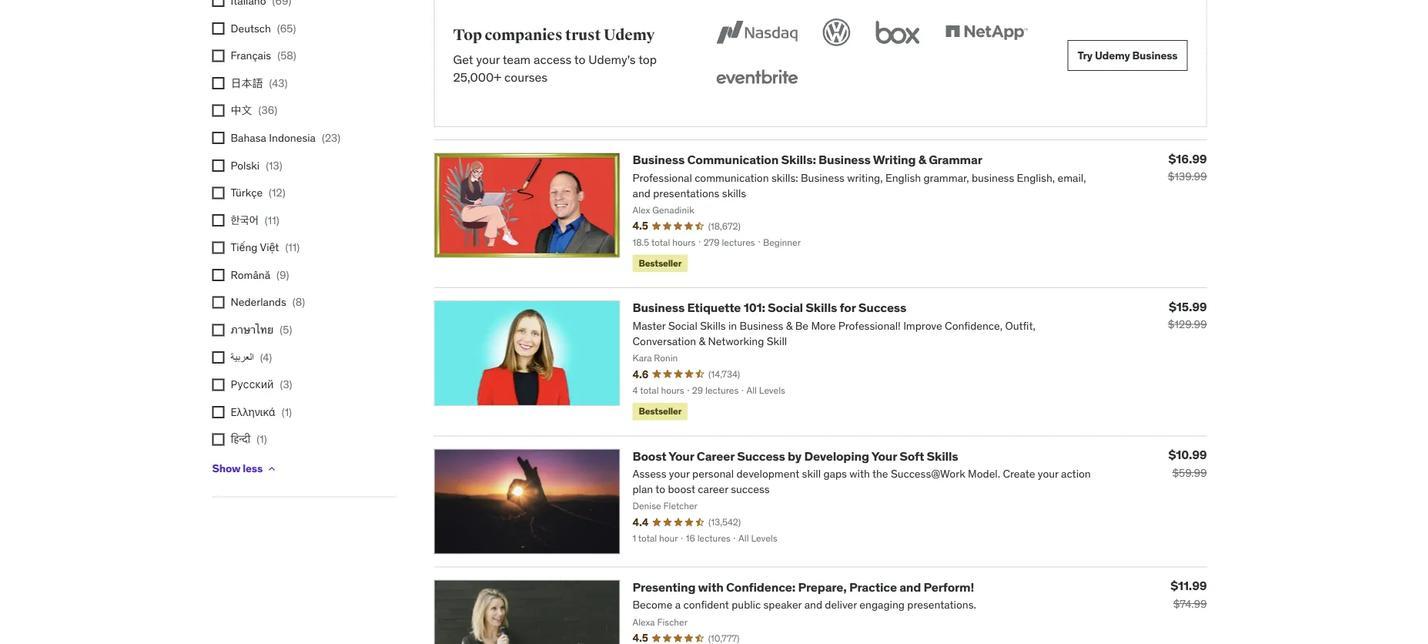 Task type: vqa. For each thing, say whether or not it's contained in the screenshot.
categories
no



Task type: locate. For each thing, give the bounding box(es) containing it.
business etiquette 101: social skills for success
[[633, 300, 907, 316]]

română
[[231, 268, 270, 282]]

success
[[859, 300, 907, 316], [738, 448, 786, 464]]

(1) right हिन्दी
[[257, 432, 267, 446]]

try
[[1078, 48, 1093, 62]]

show less
[[212, 461, 263, 475]]

1 vertical spatial (11)
[[285, 240, 300, 254]]

xsmall image for română
[[212, 269, 225, 281]]

xsmall image left ภาษาไทย
[[212, 324, 225, 336]]

your
[[477, 52, 500, 67]]

xsmall image left bahasa
[[212, 132, 225, 144]]

business communication skills: business writing & grammar
[[633, 152, 983, 168]]

(11)
[[265, 213, 279, 227], [285, 240, 300, 254]]

business etiquette 101: social skills for success link
[[633, 300, 907, 316]]

tiếng việt (11)
[[231, 240, 300, 254]]

(1) for हिन्दी (1)
[[257, 432, 267, 446]]

1 vertical spatial skills
[[927, 448, 959, 464]]

(36)
[[258, 103, 278, 117]]

(58)
[[278, 48, 296, 62]]

1 horizontal spatial (1)
[[282, 405, 292, 419]]

(1)
[[282, 405, 292, 419], [257, 432, 267, 446]]

xsmall image for türkçe
[[212, 187, 225, 199]]

1 horizontal spatial your
[[872, 448, 898, 464]]

by
[[788, 448, 802, 464]]

presenting
[[633, 579, 696, 595]]

$11.99 $74.99
[[1171, 578, 1208, 610]]

xsmall image
[[212, 0, 225, 7], [212, 22, 225, 35], [212, 50, 225, 62], [212, 104, 225, 117], [212, 159, 225, 172], [212, 187, 225, 199], [212, 214, 225, 226], [212, 242, 225, 254], [212, 269, 225, 281], [212, 296, 225, 309], [212, 379, 225, 391], [212, 406, 225, 418], [212, 434, 225, 446], [266, 463, 278, 475]]

xsmall image for polski
[[212, 159, 225, 172]]

中文 (36)
[[231, 103, 278, 117]]

0 horizontal spatial your
[[669, 448, 695, 464]]

presenting with confidence: prepare, practice and perform!
[[633, 579, 975, 595]]

中文
[[231, 103, 252, 117]]

101:
[[744, 300, 766, 316]]

courses
[[505, 69, 548, 85]]

&
[[919, 152, 927, 168]]

العربية (4)
[[231, 350, 272, 364]]

română (9)
[[231, 268, 289, 282]]

boost your career success by developing your soft skills link
[[633, 448, 959, 464]]

xsmall image left 日本語
[[212, 77, 225, 89]]

0 horizontal spatial skills
[[806, 300, 838, 316]]

xsmall image for 中文
[[212, 104, 225, 117]]

success left by
[[738, 448, 786, 464]]

xsmall image for العربية
[[212, 351, 225, 364]]

1 vertical spatial udemy
[[1096, 48, 1131, 62]]

boost
[[633, 448, 667, 464]]

한국어 (11)
[[231, 213, 279, 227]]

try udemy business
[[1078, 48, 1178, 62]]

русский (3)
[[231, 378, 292, 391]]

nederlands (8)
[[231, 295, 305, 309]]

ελληνικά
[[231, 405, 276, 419]]

1 xsmall image from the top
[[212, 77, 225, 89]]

$15.99 $129.99
[[1169, 299, 1208, 331]]

(11) right 한국어
[[265, 213, 279, 227]]

xsmall image for français
[[212, 50, 225, 62]]

0 horizontal spatial udemy
[[604, 26, 655, 44]]

1 horizontal spatial udemy
[[1096, 48, 1131, 62]]

(11) right việt
[[285, 240, 300, 254]]

success right for
[[859, 300, 907, 316]]

udemy
[[604, 26, 655, 44], [1096, 48, 1131, 62]]

0 vertical spatial udemy
[[604, 26, 655, 44]]

0 vertical spatial (11)
[[265, 213, 279, 227]]

eventbrite image
[[713, 62, 802, 96]]

perform!
[[924, 579, 975, 595]]

$10.99 $59.99
[[1169, 447, 1208, 479]]

xsmall image
[[212, 77, 225, 89], [212, 132, 225, 144], [212, 324, 225, 336], [212, 351, 225, 364]]

ελληνικά (1)
[[231, 405, 292, 419]]

udemy right "try" at the right top of page
[[1096, 48, 1131, 62]]

xsmall image for हिन्दी
[[212, 434, 225, 446]]

etiquette
[[688, 300, 741, 316]]

business right skills: on the right top of the page
[[819, 152, 871, 168]]

skills left for
[[806, 300, 838, 316]]

türkçe
[[231, 186, 263, 199]]

presenting with confidence: prepare, practice and perform! link
[[633, 579, 975, 595]]

1 vertical spatial (1)
[[257, 432, 267, 446]]

(1) down (3)
[[282, 405, 292, 419]]

your left 'soft'
[[872, 448, 898, 464]]

xsmall image for nederlands
[[212, 296, 225, 309]]

less
[[243, 461, 263, 475]]

your
[[669, 448, 695, 464], [872, 448, 898, 464]]

boost your career success by developing your soft skills
[[633, 448, 959, 464]]

business right "try" at the right top of page
[[1133, 48, 1178, 62]]

for
[[840, 300, 856, 316]]

4 xsmall image from the top
[[212, 351, 225, 364]]

0 horizontal spatial (1)
[[257, 432, 267, 446]]

0 vertical spatial (1)
[[282, 405, 292, 419]]

한국어
[[231, 213, 259, 227]]

polski (13)
[[231, 158, 283, 172]]

1 horizontal spatial success
[[859, 300, 907, 316]]

türkçe (12)
[[231, 186, 286, 199]]

2 xsmall image from the top
[[212, 132, 225, 144]]

xsmall image left العربية
[[212, 351, 225, 364]]

skills
[[806, 300, 838, 316], [927, 448, 959, 464]]

1 horizontal spatial skills
[[927, 448, 959, 464]]

3 xsmall image from the top
[[212, 324, 225, 336]]

0 vertical spatial skills
[[806, 300, 838, 316]]

1 vertical spatial success
[[738, 448, 786, 464]]

(12)
[[269, 186, 286, 199]]

(9)
[[277, 268, 289, 282]]

skills right 'soft'
[[927, 448, 959, 464]]

udemy up udemy's
[[604, 26, 655, 44]]

your right boost
[[669, 448, 695, 464]]

xsmall image for tiếng
[[212, 242, 225, 254]]

$74.99
[[1174, 597, 1208, 610]]

business
[[1133, 48, 1178, 62], [633, 152, 685, 168], [819, 152, 871, 168], [633, 300, 685, 316]]

udemy inside the try udemy business link
[[1096, 48, 1131, 62]]

xsmall image for deutsch
[[212, 22, 225, 35]]

xsmall image for ελληνικά
[[212, 406, 225, 418]]



Task type: describe. For each thing, give the bounding box(es) containing it.
writing
[[874, 152, 916, 168]]

ภาษาไทย
[[231, 323, 274, 337]]

access
[[534, 52, 572, 67]]

nederlands
[[231, 295, 286, 309]]

top companies trust udemy get your team access to udemy's top 25,000+ courses
[[453, 26, 657, 85]]

box image
[[873, 15, 924, 49]]

$11.99
[[1171, 578, 1208, 594]]

practice
[[850, 579, 897, 595]]

developing
[[805, 448, 870, 464]]

français
[[231, 48, 271, 62]]

1 horizontal spatial (11)
[[285, 240, 300, 254]]

русский
[[231, 378, 274, 391]]

$59.99
[[1173, 466, 1208, 479]]

हिन्दी
[[231, 432, 251, 446]]

0 horizontal spatial (11)
[[265, 213, 279, 227]]

日本語
[[231, 76, 263, 90]]

0 horizontal spatial success
[[738, 448, 786, 464]]

top
[[453, 26, 482, 44]]

$10.99
[[1169, 447, 1208, 463]]

xsmall image for ภาษาไทย
[[212, 324, 225, 336]]

xsmall image inside show less button
[[266, 463, 278, 475]]

(43)
[[269, 76, 288, 90]]

udemy's
[[589, 52, 636, 67]]

$15.99
[[1170, 299, 1208, 314]]

bahasa
[[231, 131, 267, 145]]

polski
[[231, 158, 260, 172]]

indonesia
[[269, 131, 316, 145]]

with
[[699, 579, 724, 595]]

skills:
[[782, 152, 816, 168]]

confidence:
[[727, 579, 796, 595]]

1 your from the left
[[669, 448, 695, 464]]

(4)
[[260, 350, 272, 364]]

(65)
[[277, 21, 296, 35]]

career
[[697, 448, 735, 464]]

get
[[453, 52, 474, 67]]

25,000+
[[453, 69, 502, 85]]

(3)
[[280, 378, 292, 391]]

show
[[212, 461, 241, 475]]

business left communication
[[633, 152, 685, 168]]

(5)
[[280, 323, 292, 337]]

nasdaq image
[[713, 15, 802, 49]]

(23)
[[322, 131, 341, 145]]

xsmall image for bahasa
[[212, 132, 225, 144]]

udemy inside top companies trust udemy get your team access to udemy's top 25,000+ courses
[[604, 26, 655, 44]]

prepare,
[[799, 579, 847, 595]]

bahasa indonesia (23)
[[231, 131, 341, 145]]

日本語 (43)
[[231, 76, 288, 90]]

communication
[[688, 152, 779, 168]]

deutsch (65)
[[231, 21, 296, 35]]

(1) for ελληνικά (1)
[[282, 405, 292, 419]]

العربية
[[231, 350, 254, 364]]

$16.99
[[1169, 151, 1208, 166]]

social
[[768, 300, 804, 316]]

$139.99
[[1169, 169, 1208, 183]]

xsmall image for 日本語
[[212, 77, 225, 89]]

tiếng
[[231, 240, 258, 254]]

business left etiquette
[[633, 300, 685, 316]]

$16.99 $139.99
[[1169, 151, 1208, 183]]

trust
[[566, 26, 601, 44]]

việt
[[260, 240, 279, 254]]

show less button
[[212, 453, 278, 484]]

xsmall image for русский
[[212, 379, 225, 391]]

volkswagen image
[[820, 15, 854, 49]]

deutsch
[[231, 21, 271, 35]]

team
[[503, 52, 531, 67]]

business communication skills: business writing & grammar link
[[633, 152, 983, 168]]

companies
[[485, 26, 563, 44]]

हिन्दी (1)
[[231, 432, 267, 446]]

(13)
[[266, 158, 283, 172]]

xsmall image for 한국어
[[212, 214, 225, 226]]

$129.99
[[1169, 318, 1208, 331]]

ภาษาไทย (5)
[[231, 323, 292, 337]]

top
[[639, 52, 657, 67]]

0 vertical spatial success
[[859, 300, 907, 316]]

netapp image
[[943, 15, 1031, 49]]

soft
[[900, 448, 925, 464]]

(8)
[[293, 295, 305, 309]]

and
[[900, 579, 922, 595]]

try udemy business link
[[1068, 40, 1188, 71]]

grammar
[[929, 152, 983, 168]]

2 your from the left
[[872, 448, 898, 464]]

to
[[575, 52, 586, 67]]



